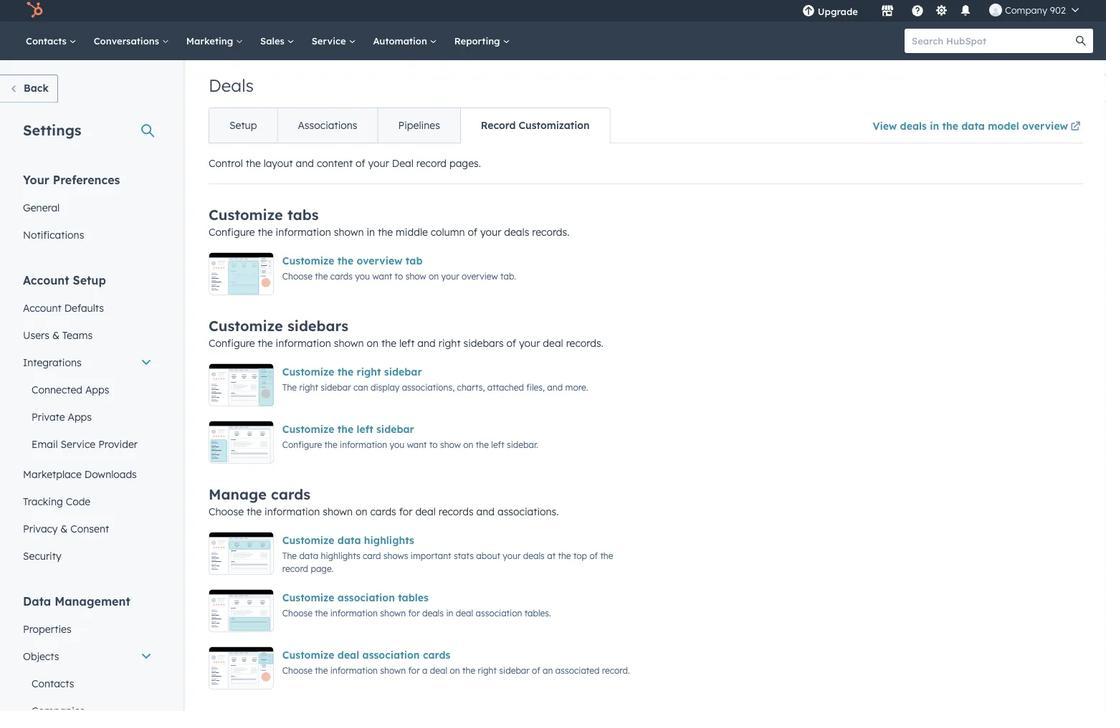 Task type: locate. For each thing, give the bounding box(es) containing it.
you for left
[[390, 398, 405, 408]]

shown inside manage cards choose the information shown on cards for deal records and associations.
[[323, 464, 353, 476]]

data
[[23, 552, 51, 567]]

left inside customize sidebars configure the information shown on the left and right sidebars of your deal records.
[[399, 295, 415, 308]]

customize inside the customize deal association cards choose the information shown for a deal on the right sidebar of an associated record.
[[282, 607, 334, 620]]

left up customize the right sidebar the right sidebar can display associations, charts, attached files, and more. on the top of the page
[[399, 295, 415, 308]]

want down the 'customize the overview tab' button
[[372, 229, 392, 240]]

the inside view deals in the data model overview link
[[942, 78, 958, 90]]

0 horizontal spatial data
[[299, 509, 318, 519]]

to down associations,
[[429, 398, 438, 408]]

show for tab
[[405, 229, 426, 240]]

in up the customize deal association cards choose the information shown for a deal on the right sidebar of an associated record. in the bottom of the page
[[446, 566, 453, 577]]

associations.
[[497, 464, 559, 476]]

customize inside customize association tables choose the information shown for deals in deal association tables.
[[282, 550, 334, 562]]

0 vertical spatial records.
[[532, 184, 570, 197]]

display
[[371, 340, 400, 351]]

for
[[399, 464, 413, 476], [408, 566, 420, 577], [408, 623, 420, 634]]

your up files,
[[519, 295, 540, 308]]

control the layout and content of your deal record pages.
[[209, 115, 481, 128]]

0 vertical spatial in
[[930, 78, 939, 90]]

on left sidebar.
[[463, 398, 473, 408]]

an
[[543, 623, 553, 634]]

1 vertical spatial record
[[282, 522, 308, 532]]

account for account setup
[[23, 231, 69, 246]]

right down customize the right sidebar button
[[299, 340, 318, 351]]

sidebar left an
[[499, 623, 530, 634]]

you inside customize the left sidebar configure the information you want to show on the left sidebar.
[[390, 398, 405, 408]]

highlights up shows at the left of page
[[364, 492, 414, 505]]

want inside customize the overview tab choose the cards you want to show on your overview tab.
[[372, 229, 392, 240]]

2 vertical spatial configure
[[282, 398, 322, 408]]

2 vertical spatial for
[[408, 623, 420, 634]]

configure inside the customize tabs configure the information shown in the middle column of your deals records.
[[209, 184, 255, 197]]

0 vertical spatial to
[[395, 229, 403, 240]]

to inside customize the left sidebar configure the information you want to show on the left sidebar.
[[429, 398, 438, 408]]

record right deal
[[416, 115, 447, 128]]

shown for sidebars
[[334, 295, 364, 308]]

1 vertical spatial account
[[23, 260, 61, 272]]

1 horizontal spatial data
[[338, 492, 361, 505]]

&
[[52, 287, 59, 300], [60, 481, 68, 493]]

marketplace
[[23, 426, 82, 439]]

customize deal association cards button
[[282, 605, 450, 622]]

2 vertical spatial in
[[446, 566, 453, 577]]

the down customize data highlights button in the bottom left of the page
[[282, 509, 297, 519]]

users & teams
[[23, 287, 93, 300]]

association
[[338, 550, 395, 562], [476, 566, 522, 577], [362, 607, 420, 620]]

association down card
[[338, 550, 395, 562]]

0 horizontal spatial overview
[[357, 213, 403, 225]]

associated
[[555, 623, 600, 634]]

cards
[[330, 229, 353, 240], [271, 444, 310, 462], [370, 464, 396, 476], [423, 607, 450, 620]]

1 vertical spatial you
[[390, 398, 405, 408]]

and right records
[[476, 464, 495, 476]]

and inside customize the right sidebar the right sidebar can display associations, charts, attached files, and more.
[[547, 340, 563, 351]]

properties link
[[14, 574, 161, 601]]

data left model
[[961, 78, 985, 90]]

1 vertical spatial sidebars
[[463, 295, 504, 308]]

information up customize the right sidebar button
[[276, 295, 331, 308]]

attached
[[487, 340, 524, 351]]

customize sidebars configure the information shown on the left and right sidebars of your deal records.
[[209, 275, 603, 308]]

to
[[395, 229, 403, 240], [429, 398, 438, 408]]

overview left tab.
[[462, 229, 498, 240]]

0 horizontal spatial left
[[357, 381, 373, 394]]

choose down customize deal association cards button
[[282, 623, 313, 634]]

right left an
[[478, 623, 497, 634]]

manage cards choose the information shown on cards for deal records and associations.
[[209, 444, 559, 476]]

customize for customize tabs configure the information shown in the middle column of your deals records.
[[209, 164, 283, 182]]

configure inside customize sidebars configure the information shown on the left and right sidebars of your deal records.
[[209, 295, 255, 308]]

show down tab
[[405, 229, 426, 240]]

0 vertical spatial &
[[52, 287, 59, 300]]

of left an
[[532, 623, 540, 634]]

choose down the page.
[[282, 566, 313, 577]]

cards inside customize the overview tab choose the cards you want to show on your overview tab.
[[330, 229, 353, 240]]

cards down the 'customize the overview tab' button
[[330, 229, 353, 240]]

2 vertical spatial association
[[362, 607, 420, 620]]

0 horizontal spatial sidebars
[[287, 275, 348, 293]]

0 vertical spatial sidebars
[[287, 275, 348, 293]]

sidebar down customize the right sidebar button
[[321, 340, 351, 351]]

general
[[23, 160, 60, 172]]

1 vertical spatial show
[[440, 398, 461, 408]]

apps up service
[[68, 369, 92, 381]]

your inside customize the overview tab choose the cards you want to show on your overview tab.
[[441, 229, 459, 240]]

teams
[[62, 287, 93, 300]]

shown inside the customize tabs configure the information shown in the middle column of your deals records.
[[334, 184, 364, 197]]

apps for connected apps
[[85, 342, 109, 354]]

on inside customize the left sidebar configure the information you want to show on the left sidebar.
[[463, 398, 473, 408]]

record
[[481, 77, 516, 90]]

deal left records
[[415, 464, 436, 476]]

to down middle
[[395, 229, 403, 240]]

0 horizontal spatial you
[[355, 229, 370, 240]]

customize inside customize the left sidebar configure the information you want to show on the left sidebar.
[[282, 381, 334, 394]]

0 vertical spatial data
[[961, 78, 985, 90]]

companies link
[[14, 656, 161, 683]]

your right column
[[480, 184, 501, 197]]

private apps
[[32, 369, 92, 381]]

1 vertical spatial &
[[60, 481, 68, 493]]

association left tables.
[[476, 566, 522, 577]]

1 vertical spatial want
[[407, 398, 427, 408]]

the
[[282, 340, 297, 351], [282, 509, 297, 519]]

0 horizontal spatial want
[[372, 229, 392, 240]]

private apps link
[[14, 362, 161, 389]]

deal inside customize sidebars configure the information shown on the left and right sidebars of your deal records.
[[543, 295, 563, 308]]

0 vertical spatial the
[[282, 340, 297, 351]]

your right about
[[503, 509, 521, 519]]

deals left the at
[[523, 509, 545, 519]]

1 vertical spatial apps
[[68, 369, 92, 381]]

on inside the customize deal association cards choose the information shown for a deal on the right sidebar of an associated record.
[[450, 623, 460, 634]]

deals
[[900, 78, 927, 90], [504, 184, 529, 197], [523, 509, 545, 519], [422, 566, 444, 577]]

information down customize the left sidebar button
[[340, 398, 387, 408]]

in inside the customize tabs configure the information shown in the middle column of your deals records.
[[367, 184, 375, 197]]

customize for customize data highlights the data highlights card shows important stats about your deals at the top of the record page.
[[282, 492, 334, 505]]

2 vertical spatial data
[[299, 509, 318, 519]]

0 vertical spatial overview
[[1022, 78, 1068, 90]]

1 horizontal spatial you
[[390, 398, 405, 408]]

data down manage cards choose the information shown on cards for deal records and associations. at the bottom of page
[[338, 492, 361, 505]]

show down charts,
[[440, 398, 461, 408]]

1 horizontal spatial want
[[407, 398, 427, 408]]

on
[[429, 229, 439, 240], [367, 295, 379, 308], [463, 398, 473, 408], [356, 464, 367, 476], [450, 623, 460, 634]]

records. inside the customize tabs configure the information shown in the middle column of your deals records.
[[532, 184, 570, 197]]

of up attached in the top of the page
[[507, 295, 516, 308]]

2 account from the top
[[23, 260, 61, 272]]

shown for cards
[[323, 464, 353, 476]]

a
[[422, 623, 428, 634]]

stats
[[454, 509, 474, 519]]

on inside manage cards choose the information shown on cards for deal records and associations.
[[356, 464, 367, 476]]

deal up files,
[[543, 295, 563, 308]]

2 vertical spatial left
[[491, 398, 504, 408]]

you for overview
[[355, 229, 370, 240]]

shown down customize deal association cards button
[[380, 623, 406, 634]]

information inside customize association tables choose the information shown for deals in deal association tables.
[[330, 566, 378, 577]]

0 horizontal spatial &
[[52, 287, 59, 300]]

1 vertical spatial to
[[429, 398, 438, 408]]

shown up customize data highlights button in the bottom left of the page
[[323, 464, 353, 476]]

you down the 'customize the overview tab' button
[[355, 229, 370, 240]]

2 horizontal spatial data
[[961, 78, 985, 90]]

in up the 'customize the overview tab' button
[[367, 184, 375, 197]]

2 horizontal spatial left
[[491, 398, 504, 408]]

marketplace downloads
[[23, 426, 137, 439]]

customize inside customize the overview tab choose the cards you want to show on your overview tab.
[[282, 213, 334, 225]]

to for sidebar
[[429, 398, 438, 408]]

deals inside view deals in the data model overview link
[[900, 78, 927, 90]]

on down column
[[429, 229, 439, 240]]

deal up the customize deal association cards choose the information shown for a deal on the right sidebar of an associated record. in the bottom of the page
[[456, 566, 473, 577]]

sidebars up charts,
[[463, 295, 504, 308]]

integrations
[[23, 314, 82, 327]]

& for users
[[52, 287, 59, 300]]

record left the page.
[[282, 522, 308, 532]]

1 vertical spatial data
[[338, 492, 361, 505]]

0 vertical spatial highlights
[[364, 492, 414, 505]]

show inside customize the left sidebar configure the information you want to show on the left sidebar.
[[440, 398, 461, 408]]

customize
[[209, 164, 283, 182], [282, 213, 334, 225], [209, 275, 283, 293], [282, 324, 334, 337], [282, 381, 334, 394], [282, 492, 334, 505], [282, 550, 334, 562], [282, 607, 334, 620]]

users
[[23, 287, 49, 300]]

customize inside the customize tabs configure the information shown in the middle column of your deals records.
[[209, 164, 283, 182]]

the down customize the right sidebar button
[[282, 340, 297, 351]]

email
[[32, 396, 58, 409]]

0 vertical spatial apps
[[85, 342, 109, 354]]

and
[[296, 115, 314, 128], [417, 295, 436, 308], [547, 340, 563, 351], [476, 464, 495, 476]]

and up customize the right sidebar the right sidebar can display associations, charts, attached files, and more. on the top of the page
[[417, 295, 436, 308]]

deals inside customize data highlights the data highlights card shows important stats about your deals at the top of the record page.
[[523, 509, 545, 519]]

your
[[368, 115, 389, 128], [480, 184, 501, 197], [441, 229, 459, 240], [519, 295, 540, 308], [503, 509, 521, 519]]

information down tabs
[[276, 184, 331, 197]]

the
[[942, 78, 958, 90], [246, 115, 261, 128], [258, 184, 273, 197], [378, 184, 393, 197], [338, 213, 354, 225], [315, 229, 328, 240], [258, 295, 273, 308], [381, 295, 396, 308], [338, 324, 354, 337], [338, 381, 354, 394], [324, 398, 337, 408], [476, 398, 489, 408], [247, 464, 262, 476], [558, 509, 571, 519], [600, 509, 613, 519], [315, 566, 328, 577], [315, 623, 328, 634], [462, 623, 475, 634]]

in right view at the right of page
[[930, 78, 939, 90]]

overview left tab
[[357, 213, 403, 225]]

records.
[[532, 184, 570, 197], [566, 295, 603, 308]]

1 horizontal spatial record
[[416, 115, 447, 128]]

data up the page.
[[299, 509, 318, 519]]

left
[[399, 295, 415, 308], [357, 381, 373, 394], [491, 398, 504, 408]]

1 horizontal spatial &
[[60, 481, 68, 493]]

0 horizontal spatial setup
[[73, 231, 106, 246]]

on inside customize sidebars configure the information shown on the left and right sidebars of your deal records.
[[367, 295, 379, 308]]

page.
[[311, 522, 334, 532]]

deals up tab.
[[504, 184, 529, 197]]

choose down the 'customize the overview tab' button
[[282, 229, 313, 240]]

customize for customize deal association cards choose the information shown for a deal on the right sidebar of an associated record.
[[282, 607, 334, 620]]

integrations button
[[14, 307, 161, 334]]

highlights
[[364, 492, 414, 505], [321, 509, 360, 519]]

sidebars
[[287, 275, 348, 293], [463, 295, 504, 308]]

choose
[[282, 229, 313, 240], [209, 464, 244, 476], [282, 566, 313, 577], [282, 623, 313, 634]]

your inside the customize tabs configure the information shown in the middle column of your deals records.
[[480, 184, 501, 197]]

1 vertical spatial configure
[[209, 295, 255, 308]]

1 vertical spatial setup
[[73, 231, 106, 246]]

setup up account defaults link
[[73, 231, 106, 246]]

you inside customize the overview tab choose the cards you want to show on your overview tab.
[[355, 229, 370, 240]]

of right top
[[590, 509, 598, 519]]

setup down deals
[[229, 77, 257, 90]]

information inside the customize tabs configure the information shown in the middle column of your deals records.
[[276, 184, 331, 197]]

customize for customize sidebars configure the information shown on the left and right sidebars of your deal records.
[[209, 275, 283, 293]]

files,
[[526, 340, 545, 351]]

shown inside customize sidebars configure the information shown on the left and right sidebars of your deal records.
[[334, 295, 364, 308]]

your preferences
[[23, 131, 120, 145]]

shown down tables
[[380, 566, 406, 577]]

0 horizontal spatial to
[[395, 229, 403, 240]]

for inside manage cards choose the information shown on cards for deal records and associations.
[[399, 464, 413, 476]]

1 the from the top
[[282, 340, 297, 351]]

right up customize the right sidebar the right sidebar can display associations, charts, attached files, and more. on the top of the page
[[438, 295, 461, 308]]

and right 'layout' at the top
[[296, 115, 314, 128]]

2 the from the top
[[282, 509, 297, 519]]

navigation
[[209, 66, 610, 102]]

in inside customize association tables choose the information shown for deals in deal association tables.
[[446, 566, 453, 577]]

right inside the customize deal association cards choose the information shown for a deal on the right sidebar of an associated record.
[[478, 623, 497, 634]]

your inside customize data highlights the data highlights card shows important stats about your deals at the top of the record page.
[[503, 509, 521, 519]]

1 horizontal spatial highlights
[[364, 492, 414, 505]]

0 vertical spatial association
[[338, 550, 395, 562]]

customize inside customize data highlights the data highlights card shows important stats about your deals at the top of the record page.
[[282, 492, 334, 505]]

& right the users
[[52, 287, 59, 300]]

0 horizontal spatial show
[[405, 229, 426, 240]]

shown inside the customize deal association cards choose the information shown for a deal on the right sidebar of an associated record.
[[380, 623, 406, 634]]

on up customize data highlights button in the bottom left of the page
[[356, 464, 367, 476]]

overview right model
[[1022, 78, 1068, 90]]

for up shows at the left of page
[[399, 464, 413, 476]]

account up account defaults
[[23, 231, 69, 246]]

deals right view at the right of page
[[900, 78, 927, 90]]

of right column
[[468, 184, 477, 197]]

top
[[573, 509, 587, 519]]

2 horizontal spatial in
[[930, 78, 939, 90]]

on right the a
[[450, 623, 460, 634]]

data management element
[[14, 552, 161, 711]]

0 vertical spatial configure
[[209, 184, 255, 197]]

left left sidebar.
[[491, 398, 504, 408]]

on up customize the right sidebar button
[[367, 295, 379, 308]]

for left the a
[[408, 623, 420, 634]]

and right files,
[[547, 340, 563, 351]]

tables.
[[525, 566, 551, 577]]

charts,
[[457, 340, 485, 351]]

choose down manage
[[209, 464, 244, 476]]

users & teams link
[[14, 280, 161, 307]]

1 horizontal spatial show
[[440, 398, 461, 408]]

in
[[930, 78, 939, 90], [367, 184, 375, 197], [446, 566, 453, 577]]

customize data highlights button
[[282, 490, 414, 508]]

sidebar
[[384, 324, 422, 337], [321, 340, 351, 351], [376, 381, 414, 394], [499, 623, 530, 634]]

information inside customize sidebars configure the information shown on the left and right sidebars of your deal records.
[[276, 295, 331, 308]]

1 vertical spatial overview
[[357, 213, 403, 225]]

associations
[[298, 77, 357, 90]]

0 vertical spatial left
[[399, 295, 415, 308]]

0 vertical spatial setup
[[229, 77, 257, 90]]

shown up customize the right sidebar button
[[334, 295, 364, 308]]

account defaults link
[[14, 253, 161, 280]]

want down associations,
[[407, 398, 427, 408]]

choose inside the customize deal association cards choose the information shown for a deal on the right sidebar of an associated record.
[[282, 623, 313, 634]]

customize inside customize the right sidebar the right sidebar can display associations, charts, attached files, and more.
[[282, 324, 334, 337]]

account up the users
[[23, 260, 61, 272]]

deals down tables
[[422, 566, 444, 577]]

& right privacy
[[60, 481, 68, 493]]

to inside customize the overview tab choose the cards you want to show on your overview tab.
[[395, 229, 403, 240]]

2 vertical spatial overview
[[462, 229, 498, 240]]

consent
[[70, 481, 109, 493]]

customize inside customize sidebars configure the information shown on the left and right sidebars of your deal records.
[[209, 275, 283, 293]]

shows
[[383, 509, 408, 519]]

shown
[[334, 184, 364, 197], [334, 295, 364, 308], [323, 464, 353, 476], [380, 566, 406, 577], [380, 623, 406, 634]]

1 account from the top
[[23, 231, 69, 246]]

on inside customize the overview tab choose the cards you want to show on your overview tab.
[[429, 229, 439, 240]]

want
[[372, 229, 392, 240], [407, 398, 427, 408]]

you down customize the left sidebar button
[[390, 398, 405, 408]]

and inside manage cards choose the information shown on cards for deal records and associations.
[[476, 464, 495, 476]]

right
[[438, 295, 461, 308], [357, 324, 381, 337], [299, 340, 318, 351], [478, 623, 497, 634]]

1 vertical spatial for
[[408, 566, 420, 577]]

1 horizontal spatial sidebars
[[463, 295, 504, 308]]

tracking
[[23, 453, 63, 466]]

apps down the integrations button
[[85, 342, 109, 354]]

downloads
[[84, 426, 137, 439]]

information inside customize the left sidebar configure the information you want to show on the left sidebar.
[[340, 398, 387, 408]]

highlights down customize data highlights button in the bottom left of the page
[[321, 509, 360, 519]]

1 horizontal spatial in
[[446, 566, 453, 577]]

deal inside manage cards choose the information shown on cards for deal records and associations.
[[415, 464, 436, 476]]

your down column
[[441, 229, 459, 240]]

information down customize association tables button
[[330, 566, 378, 577]]

show inside customize the overview tab choose the cards you want to show on your overview tab.
[[405, 229, 426, 240]]

0 vertical spatial for
[[399, 464, 413, 476]]

privacy
[[23, 481, 58, 493]]

middle
[[396, 184, 428, 197]]

0 horizontal spatial record
[[282, 522, 308, 532]]

association down customize association tables choose the information shown for deals in deal association tables. on the bottom
[[362, 607, 420, 620]]

deals inside customize association tables choose the information shown for deals in deal association tables.
[[422, 566, 444, 577]]

for inside the customize deal association cards choose the information shown for a deal on the right sidebar of an associated record.
[[408, 623, 420, 634]]

tab.
[[500, 229, 516, 240]]

apps for private apps
[[68, 369, 92, 381]]

0 vertical spatial account
[[23, 231, 69, 246]]

0 horizontal spatial highlights
[[321, 509, 360, 519]]

0 vertical spatial show
[[405, 229, 426, 240]]

0 vertical spatial record
[[416, 115, 447, 128]]

account for account defaults
[[23, 260, 61, 272]]

want for sidebar
[[407, 398, 427, 408]]

0 vertical spatial you
[[355, 229, 370, 240]]

1 horizontal spatial to
[[429, 398, 438, 408]]

information down manage
[[265, 464, 320, 476]]

1 horizontal spatial overview
[[462, 229, 498, 240]]

want inside customize the left sidebar configure the information you want to show on the left sidebar.
[[407, 398, 427, 408]]

1 horizontal spatial left
[[399, 295, 415, 308]]

1 vertical spatial records.
[[566, 295, 603, 308]]

0 vertical spatial want
[[372, 229, 392, 240]]

on for sidebar
[[463, 398, 473, 408]]

you
[[355, 229, 370, 240], [390, 398, 405, 408]]

record inside customize data highlights the data highlights card shows important stats about your deals at the top of the record page.
[[282, 522, 308, 532]]

sidebar down display
[[376, 381, 414, 394]]

left down can
[[357, 381, 373, 394]]

information down customize deal association cards button
[[330, 623, 378, 634]]

column
[[431, 184, 465, 197]]

shown up the 'customize the overview tab' button
[[334, 184, 364, 197]]

tables
[[398, 550, 429, 562]]

sidebars up customize the right sidebar button
[[287, 275, 348, 293]]

1 vertical spatial the
[[282, 509, 297, 519]]

1 vertical spatial in
[[367, 184, 375, 197]]

0 horizontal spatial in
[[367, 184, 375, 197]]

security
[[23, 508, 61, 520]]

data for model
[[961, 78, 985, 90]]

apps
[[85, 342, 109, 354], [68, 369, 92, 381]]

1 vertical spatial left
[[357, 381, 373, 394]]

setup
[[229, 77, 257, 90], [73, 231, 106, 246]]

for down tables
[[408, 566, 420, 577]]

cards up the a
[[423, 607, 450, 620]]

record.
[[602, 623, 630, 634]]



Task type: describe. For each thing, give the bounding box(es) containing it.
shown for tabs
[[334, 184, 364, 197]]

right inside customize sidebars configure the information shown on the left and right sidebars of your deal records.
[[438, 295, 461, 308]]

of inside the customize deal association cards choose the information shown for a deal on the right sidebar of an associated record.
[[532, 623, 540, 634]]

of right content
[[356, 115, 365, 128]]

search button
[[1069, 0, 1093, 11]]

for for cards
[[399, 464, 413, 476]]

shown inside customize association tables choose the information shown for deals in deal association tables.
[[380, 566, 406, 577]]

view deals in the data model overview link
[[873, 68, 1083, 101]]

associations link
[[277, 67, 377, 101]]

service
[[61, 396, 95, 409]]

customize the left sidebar button
[[282, 379, 414, 396]]

show for sidebar
[[440, 398, 461, 408]]

pipelines link
[[377, 67, 460, 101]]

customize association tables choose the information shown for deals in deal association tables.
[[282, 550, 551, 577]]

provider
[[98, 396, 138, 409]]

customize for customize the left sidebar configure the information you want to show on the left sidebar.
[[282, 381, 334, 394]]

account defaults
[[23, 260, 104, 272]]

defaults
[[64, 260, 104, 272]]

configure for sidebars
[[209, 295, 255, 308]]

important
[[411, 509, 451, 519]]

connected apps link
[[14, 334, 161, 362]]

deal inside customize association tables choose the information shown for deals in deal association tables.
[[456, 566, 473, 577]]

to for tab
[[395, 229, 403, 240]]

manage
[[209, 444, 267, 462]]

customize for customize association tables choose the information shown for deals in deal association tables.
[[282, 550, 334, 562]]

of inside customize data highlights the data highlights card shows important stats about your deals at the top of the record page.
[[590, 509, 598, 519]]

information inside manage cards choose the information shown on cards for deal records and associations.
[[265, 464, 320, 476]]

cards up customize data highlights button in the bottom left of the page
[[370, 464, 396, 476]]

the inside customize data highlights the data highlights card shows important stats about your deals at the top of the record page.
[[282, 509, 297, 519]]

on for tab
[[429, 229, 439, 240]]

view deals in the data model overview
[[873, 78, 1068, 90]]

right up can
[[357, 324, 381, 337]]

your
[[23, 131, 49, 145]]

deal right the a
[[430, 623, 447, 634]]

data for highlights
[[299, 509, 318, 519]]

customize the overview tab choose the cards you want to show on your overview tab.
[[282, 213, 516, 240]]

in inside view deals in the data model overview link
[[930, 78, 939, 90]]

1 horizontal spatial setup
[[229, 77, 257, 90]]

on for cards
[[450, 623, 460, 634]]

customize association tables button
[[282, 548, 429, 565]]

privacy & consent
[[23, 481, 109, 493]]

pipelines
[[398, 77, 440, 90]]

customize the left sidebar configure the information you want to show on the left sidebar.
[[282, 381, 538, 408]]

choose inside customize the overview tab choose the cards you want to show on your overview tab.
[[282, 229, 313, 240]]

customization
[[519, 77, 590, 90]]

contacts link
[[14, 628, 161, 656]]

tracking code
[[23, 453, 90, 466]]

account setup
[[23, 231, 106, 246]]

deals inside the customize tabs configure the information shown in the middle column of your deals records.
[[504, 184, 529, 197]]

sidebar inside customize the left sidebar configure the information you want to show on the left sidebar.
[[376, 381, 414, 394]]

records. inside customize sidebars configure the information shown on the left and right sidebars of your deal records.
[[566, 295, 603, 308]]

deal
[[392, 115, 414, 128]]

security link
[[14, 501, 161, 528]]

card
[[363, 509, 381, 519]]

more.
[[565, 340, 588, 351]]

the inside customize the right sidebar the right sidebar can display associations, charts, attached files, and more.
[[282, 340, 297, 351]]

pages.
[[449, 115, 481, 128]]

customize the right sidebar button
[[282, 322, 422, 339]]

view
[[873, 78, 897, 90]]

control
[[209, 115, 243, 128]]

cards inside the customize deal association cards choose the information shown for a deal on the right sidebar of an associated record.
[[423, 607, 450, 620]]

the inside customize the right sidebar the right sidebar can display associations, charts, attached files, and more.
[[338, 324, 354, 337]]

back link
[[0, 33, 58, 61]]

general link
[[14, 152, 161, 180]]

your preferences element
[[14, 130, 161, 207]]

tab
[[406, 213, 423, 225]]

your inside customize sidebars configure the information shown on the left and right sidebars of your deal records.
[[519, 295, 540, 308]]

2 horizontal spatial overview
[[1022, 78, 1068, 90]]

cards right manage
[[271, 444, 310, 462]]

customize tabs configure the information shown in the middle column of your deals records.
[[209, 164, 570, 197]]

association inside the customize deal association cards choose the information shown for a deal on the right sidebar of an associated record.
[[362, 607, 420, 620]]

configure inside customize the left sidebar configure the information you want to show on the left sidebar.
[[282, 398, 322, 408]]

navigation containing setup
[[209, 66, 610, 102]]

choose inside customize association tables choose the information shown for deals in deal association tables.
[[282, 566, 313, 577]]

email service provider link
[[14, 389, 161, 416]]

marketplace downloads link
[[14, 419, 161, 446]]

customize data highlights the data highlights card shows important stats about your deals at the top of the record page.
[[282, 492, 613, 532]]

for for deal
[[408, 623, 420, 634]]

Search HubSpot search field
[[905, 0, 1080, 11]]

record customization link
[[460, 67, 610, 101]]

email service provider
[[32, 396, 138, 409]]

1 vertical spatial highlights
[[321, 509, 360, 519]]

records
[[439, 464, 474, 476]]

back
[[24, 40, 49, 53]]

tabs
[[287, 164, 319, 182]]

your left deal
[[368, 115, 389, 128]]

of inside the customize tabs configure the information shown in the middle column of your deals records.
[[468, 184, 477, 197]]

customize the overview tab button
[[282, 211, 423, 228]]

notifications
[[23, 187, 84, 199]]

of inside customize sidebars configure the information shown on the left and right sidebars of your deal records.
[[507, 295, 516, 308]]

settings
[[23, 79, 81, 97]]

deals
[[209, 33, 254, 54]]

customize for customize the overview tab choose the cards you want to show on your overview tab.
[[282, 213, 334, 225]]

account setup element
[[14, 230, 161, 528]]

1 vertical spatial association
[[476, 566, 522, 577]]

information inside the customize deal association cards choose the information shown for a deal on the right sidebar of an associated record.
[[330, 623, 378, 634]]

contacts
[[32, 636, 74, 648]]

about
[[476, 509, 500, 519]]

sidebar up display
[[384, 324, 422, 337]]

code
[[66, 453, 90, 466]]

choose inside manage cards choose the information shown on cards for deal records and associations.
[[209, 464, 244, 476]]

content
[[317, 115, 353, 128]]

and inside customize sidebars configure the information shown on the left and right sidebars of your deal records.
[[417, 295, 436, 308]]

for inside customize association tables choose the information shown for deals in deal association tables.
[[408, 566, 420, 577]]

at
[[547, 509, 556, 519]]

properties
[[23, 581, 71, 594]]

privacy & consent link
[[14, 473, 161, 501]]

layout
[[264, 115, 293, 128]]

connected apps
[[32, 342, 109, 354]]

deal down customize association tables button
[[338, 607, 359, 620]]

search image
[[1076, 0, 1086, 4]]

preferences
[[53, 131, 120, 145]]

notifications link
[[14, 180, 161, 207]]

sidebar inside the customize deal association cards choose the information shown for a deal on the right sidebar of an associated record.
[[499, 623, 530, 634]]

connected
[[32, 342, 82, 354]]

customize the right sidebar the right sidebar can display associations, charts, attached files, and more.
[[282, 324, 588, 351]]

data management
[[23, 552, 130, 567]]

objects
[[23, 608, 59, 621]]

the inside manage cards choose the information shown on cards for deal records and associations.
[[247, 464, 262, 476]]

want for tab
[[372, 229, 392, 240]]

configure for tabs
[[209, 184, 255, 197]]

customize for customize the right sidebar the right sidebar can display associations, charts, attached files, and more.
[[282, 324, 334, 337]]

management
[[55, 552, 130, 567]]

associations,
[[402, 340, 455, 351]]

sidebar.
[[507, 398, 538, 408]]

the inside customize association tables choose the information shown for deals in deal association tables.
[[315, 566, 328, 577]]

setup link
[[209, 67, 277, 101]]

& for privacy
[[60, 481, 68, 493]]



Task type: vqa. For each thing, say whether or not it's contained in the screenshot.
the activity
no



